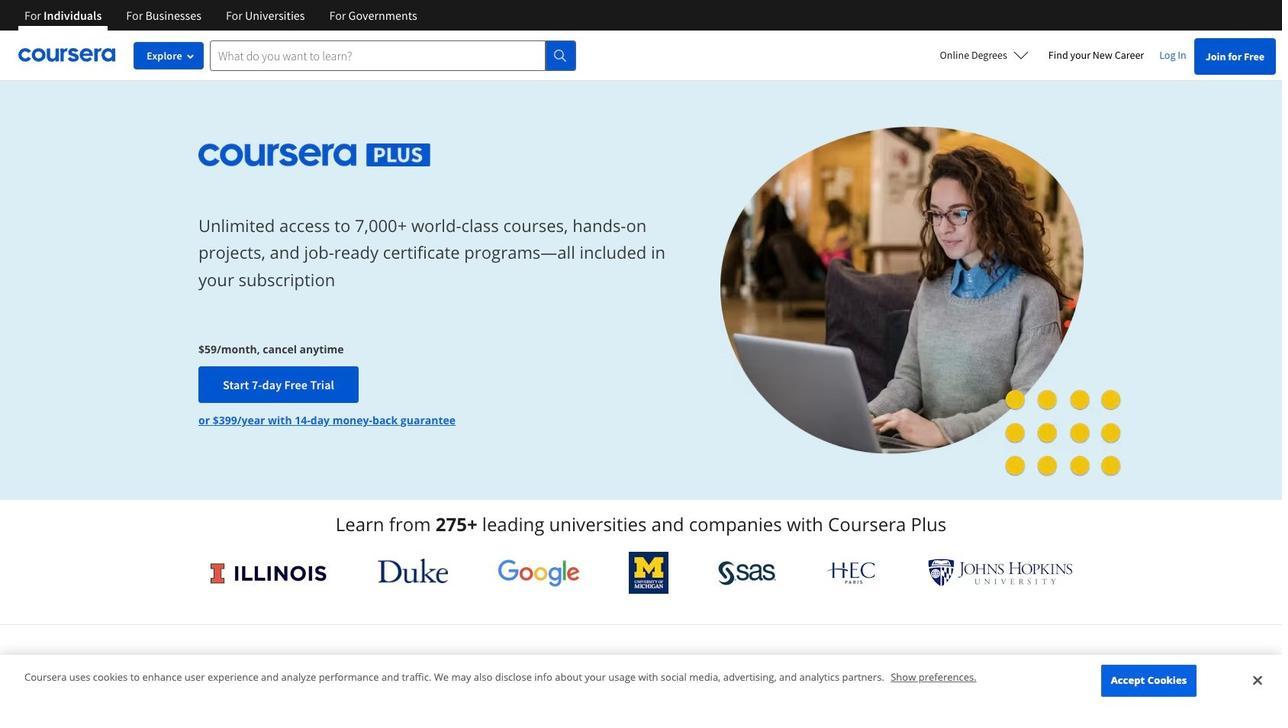 Task type: locate. For each thing, give the bounding box(es) containing it.
None search field
[[210, 40, 576, 71]]

university of michigan image
[[629, 552, 669, 594]]

sas image
[[718, 561, 776, 585]]

duke university image
[[378, 559, 448, 583]]

coursera plus image
[[199, 143, 431, 166]]

What do you want to learn? text field
[[210, 40, 546, 71]]

hec paris image
[[826, 557, 879, 589]]

privacy alert dialog
[[0, 655, 1283, 709]]



Task type: describe. For each thing, give the bounding box(es) containing it.
banner navigation
[[12, 0, 430, 31]]

google image
[[498, 559, 580, 587]]

johns hopkins university image
[[928, 559, 1073, 587]]

university of illinois at urbana-champaign image
[[209, 561, 328, 585]]

coursera image
[[18, 43, 115, 67]]



Task type: vqa. For each thing, say whether or not it's contained in the screenshot.
resume,
no



